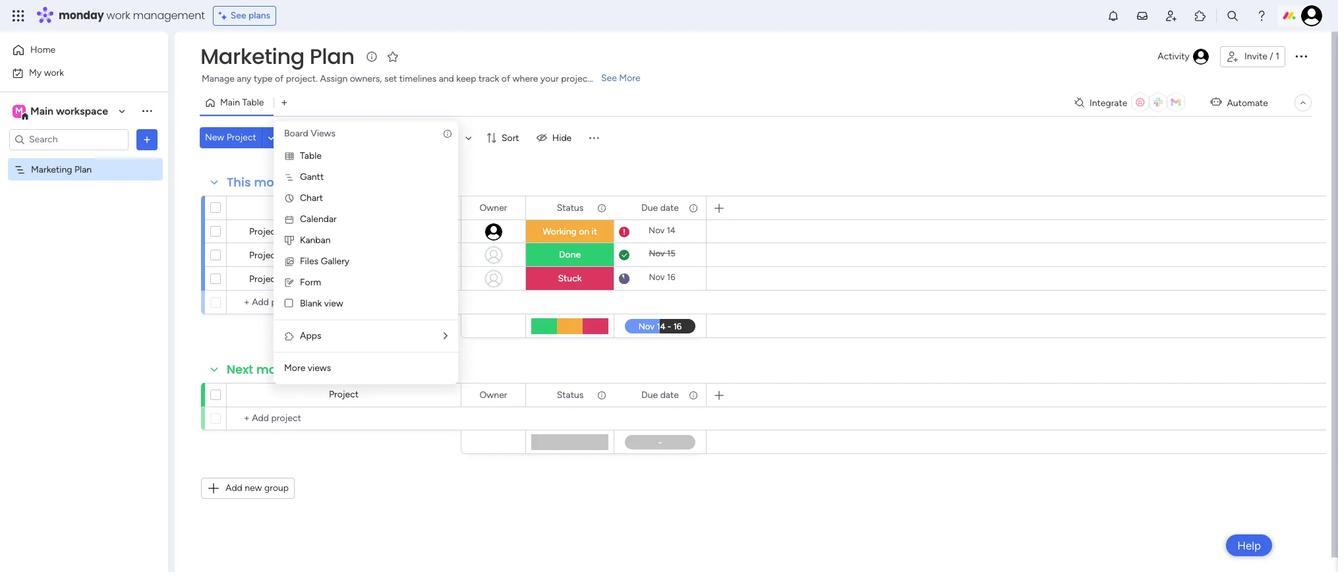 Task type: vqa. For each thing, say whether or not it's contained in the screenshot.
& within the List Box
no



Task type: locate. For each thing, give the bounding box(es) containing it.
more
[[619, 73, 640, 84], [284, 363, 305, 374]]

of right type
[[275, 73, 284, 84]]

1 vertical spatial table
[[300, 150, 322, 161]]

due date field left column information image
[[638, 388, 682, 402]]

chart
[[300, 192, 323, 204]]

Search in workspace field
[[28, 132, 110, 147]]

0 vertical spatial see
[[231, 10, 246, 21]]

main down manage
[[220, 97, 240, 108]]

monday work management
[[59, 8, 205, 23]]

nov for 1
[[649, 225, 665, 235]]

marketing plan up type
[[200, 42, 354, 71]]

month inside next month field
[[256, 361, 296, 378]]

Due date field
[[638, 201, 682, 215], [638, 388, 682, 402]]

more left 'views'
[[284, 363, 305, 374]]

1 vertical spatial due
[[641, 389, 658, 400]]

workspace image
[[13, 104, 26, 118]]

1 horizontal spatial 1
[[1276, 51, 1279, 62]]

1 owner field from the top
[[476, 201, 511, 215]]

project left 2
[[249, 250, 279, 261]]

2 due date from the top
[[641, 389, 679, 400]]

month right "this"
[[254, 174, 294, 191]]

1 vertical spatial nov
[[649, 249, 665, 258]]

0 horizontal spatial plan
[[74, 164, 92, 175]]

v2 done deadline image
[[619, 249, 630, 261]]

date up 14
[[660, 202, 679, 213]]

month for next month
[[256, 361, 296, 378]]

autopilot image
[[1210, 94, 1222, 111]]

0 vertical spatial table
[[242, 97, 264, 108]]

project 1
[[249, 226, 285, 237]]

working on it
[[542, 226, 597, 237]]

0 vertical spatial status
[[557, 202, 584, 213]]

work for monday
[[106, 8, 130, 23]]

help image
[[1255, 9, 1268, 22]]

0 vertical spatial marketing
[[200, 42, 305, 71]]

0 vertical spatial more
[[619, 73, 640, 84]]

marketing up the any
[[200, 42, 305, 71]]

project for project 3
[[249, 274, 279, 285]]

0 vertical spatial work
[[106, 8, 130, 23]]

main
[[220, 97, 240, 108], [30, 104, 53, 117]]

column information image
[[597, 203, 607, 213], [688, 203, 699, 213], [597, 390, 607, 400]]

m
[[15, 105, 23, 116]]

0 vertical spatial due date field
[[638, 201, 682, 215]]

due date for second due date field
[[641, 389, 679, 400]]

main for main workspace
[[30, 104, 53, 117]]

0 horizontal spatial marketing
[[31, 164, 72, 175]]

dapulse integrations image
[[1074, 98, 1084, 108]]

it
[[592, 226, 597, 237]]

1 horizontal spatial marketing plan
[[200, 42, 354, 71]]

files
[[300, 256, 318, 267]]

project left 3 at the top left of the page
[[249, 274, 279, 285]]

home button
[[8, 40, 142, 61]]

1 due from the top
[[641, 202, 658, 213]]

table down v2 search icon
[[300, 150, 322, 161]]

marketing plan list box
[[0, 156, 168, 359]]

1 vertical spatial status
[[557, 389, 584, 400]]

0 vertical spatial due date
[[641, 202, 679, 213]]

see right the project in the left top of the page
[[601, 73, 617, 84]]

track
[[478, 73, 499, 84]]

0 vertical spatial owner field
[[476, 201, 511, 215]]

calendar
[[300, 214, 337, 225]]

see for see more
[[601, 73, 617, 84]]

0 horizontal spatial main
[[30, 104, 53, 117]]

this month
[[227, 174, 294, 191]]

table down the any
[[242, 97, 264, 108]]

workspace options image
[[140, 104, 154, 117]]

show board description image
[[364, 50, 380, 63]]

nov 14
[[649, 225, 676, 235]]

form
[[300, 277, 321, 288]]

option
[[0, 158, 168, 160]]

1 date from the top
[[660, 202, 679, 213]]

views
[[311, 128, 336, 139]]

1 vertical spatial see
[[601, 73, 617, 84]]

more right the project in the left top of the page
[[619, 73, 640, 84]]

nov 16
[[649, 272, 675, 282]]

view
[[324, 298, 343, 309]]

0 horizontal spatial see
[[231, 10, 246, 21]]

marketing inside list box
[[31, 164, 72, 175]]

views
[[308, 363, 331, 374]]

my
[[29, 67, 42, 78]]

nov left 14
[[649, 225, 665, 235]]

1 vertical spatial month
[[256, 361, 296, 378]]

nov
[[649, 225, 665, 235], [649, 249, 665, 258], [649, 272, 665, 282]]

any
[[237, 73, 251, 84]]

Owner field
[[476, 201, 511, 215], [476, 388, 511, 402]]

marketing plan down search in workspace field
[[31, 164, 92, 175]]

1 due date field from the top
[[638, 201, 682, 215]]

1 due date from the top
[[641, 202, 679, 213]]

0 horizontal spatial of
[[275, 73, 284, 84]]

1 vertical spatial status field
[[554, 388, 587, 402]]

2 nov from the top
[[649, 249, 665, 258]]

1 horizontal spatial of
[[502, 73, 510, 84]]

automate
[[1227, 97, 1268, 108]]

inbox image
[[1136, 9, 1149, 22]]

where
[[513, 73, 538, 84]]

work right my
[[44, 67, 64, 78]]

1 horizontal spatial main
[[220, 97, 240, 108]]

1 vertical spatial due date
[[641, 389, 679, 400]]

notifications image
[[1107, 9, 1120, 22]]

0 vertical spatial date
[[660, 202, 679, 213]]

table
[[242, 97, 264, 108], [300, 150, 322, 161]]

0 vertical spatial marketing plan
[[200, 42, 354, 71]]

0 horizontal spatial more
[[284, 363, 305, 374]]

stands.
[[593, 73, 623, 84]]

month down apps image
[[256, 361, 296, 378]]

1 vertical spatial work
[[44, 67, 64, 78]]

project for project 2
[[249, 250, 279, 261]]

1 vertical spatial marketing
[[31, 164, 72, 175]]

activity
[[1158, 51, 1190, 62]]

due date for first due date field from the top of the page
[[641, 202, 679, 213]]

due date left column information image
[[641, 389, 679, 400]]

0 vertical spatial month
[[254, 174, 294, 191]]

1 vertical spatial plan
[[74, 164, 92, 175]]

1 horizontal spatial see
[[601, 73, 617, 84]]

due date up nov 14
[[641, 202, 679, 213]]

1 up 2
[[281, 226, 285, 237]]

project right 'new'
[[227, 132, 256, 143]]

main inside button
[[220, 97, 240, 108]]

add new group
[[225, 483, 289, 494]]

workspace selection element
[[13, 103, 110, 120]]

board views
[[284, 128, 336, 139]]

2 vertical spatial nov
[[649, 272, 665, 282]]

plan up assign
[[310, 42, 354, 71]]

1 right /
[[1276, 51, 1279, 62]]

month for this month
[[254, 174, 294, 191]]

nov left 15
[[649, 249, 665, 258]]

due date field up nov 14
[[638, 201, 682, 215]]

of
[[275, 73, 284, 84], [502, 73, 510, 84]]

invite members image
[[1165, 9, 1178, 22]]

menu image
[[587, 131, 601, 144]]

1 vertical spatial date
[[660, 389, 679, 400]]

due up nov 14
[[641, 202, 658, 213]]

new project
[[205, 132, 256, 143]]

angle down image
[[268, 133, 274, 143]]

marketing
[[200, 42, 305, 71], [31, 164, 72, 175]]

due left column information image
[[641, 389, 658, 400]]

due
[[641, 202, 658, 213], [641, 389, 658, 400]]

date left column information image
[[660, 389, 679, 400]]

1 vertical spatial due date field
[[638, 388, 682, 402]]

marketing plan
[[200, 42, 354, 71], [31, 164, 92, 175]]

15
[[667, 249, 675, 258]]

Search field
[[306, 129, 346, 147]]

apps
[[300, 330, 321, 341]]

status
[[557, 202, 584, 213], [557, 389, 584, 400]]

work inside button
[[44, 67, 64, 78]]

your
[[540, 73, 559, 84]]

1 vertical spatial 1
[[281, 226, 285, 237]]

1 vertical spatial owner
[[480, 389, 507, 400]]

workspace
[[56, 104, 108, 117]]

blank view
[[300, 298, 343, 309]]

date for second due date field
[[660, 389, 679, 400]]

activity button
[[1152, 46, 1215, 67]]

date for first due date field from the top of the page
[[660, 202, 679, 213]]

2 due from the top
[[641, 389, 658, 400]]

working
[[542, 226, 577, 237]]

main inside workspace selection element
[[30, 104, 53, 117]]

filter
[[435, 132, 456, 143]]

0 vertical spatial 1
[[1276, 51, 1279, 62]]

manage
[[202, 73, 235, 84]]

1 vertical spatial marketing plan
[[31, 164, 92, 175]]

due for second due date field
[[641, 389, 658, 400]]

see more link
[[600, 72, 642, 85]]

2 of from the left
[[502, 73, 510, 84]]

project 3
[[249, 274, 286, 285]]

Status field
[[554, 201, 587, 215], [554, 388, 587, 402]]

+ Add project text field
[[233, 411, 455, 426]]

1 nov from the top
[[649, 225, 665, 235]]

0 vertical spatial status field
[[554, 201, 587, 215]]

0 horizontal spatial marketing plan
[[31, 164, 92, 175]]

see inside button
[[231, 10, 246, 21]]

options image
[[140, 133, 154, 146]]

main for main table
[[220, 97, 240, 108]]

month inside this month field
[[254, 174, 294, 191]]

assign
[[320, 73, 348, 84]]

nov left 16
[[649, 272, 665, 282]]

next
[[227, 361, 253, 378]]

group
[[264, 483, 289, 494]]

/
[[1270, 51, 1273, 62]]

1 owner from the top
[[480, 202, 507, 213]]

hide
[[552, 132, 572, 143]]

work right monday
[[106, 8, 130, 23]]

plan inside list box
[[74, 164, 92, 175]]

see left plans
[[231, 10, 246, 21]]

marketing down search in workspace field
[[31, 164, 72, 175]]

plan
[[310, 42, 354, 71], [74, 164, 92, 175]]

project up project 2
[[249, 226, 279, 237]]

due date
[[641, 202, 679, 213], [641, 389, 679, 400]]

16
[[667, 272, 675, 282]]

month
[[254, 174, 294, 191], [256, 361, 296, 378]]

board
[[284, 128, 308, 139]]

1 horizontal spatial plan
[[310, 42, 354, 71]]

2
[[281, 250, 286, 261]]

main workspace
[[30, 104, 108, 117]]

hide button
[[531, 127, 580, 148]]

0 horizontal spatial table
[[242, 97, 264, 108]]

plan down search in workspace field
[[74, 164, 92, 175]]

0 vertical spatial owner
[[480, 202, 507, 213]]

main right workspace icon
[[30, 104, 53, 117]]

and
[[439, 73, 454, 84]]

work
[[106, 8, 130, 23], [44, 67, 64, 78]]

0 vertical spatial due
[[641, 202, 658, 213]]

of right track
[[502, 73, 510, 84]]

1 horizontal spatial work
[[106, 8, 130, 23]]

my work button
[[8, 62, 142, 83]]

date
[[660, 202, 679, 213], [660, 389, 679, 400]]

0 vertical spatial nov
[[649, 225, 665, 235]]

1
[[1276, 51, 1279, 62], [281, 226, 285, 237]]

1 vertical spatial owner field
[[476, 388, 511, 402]]

see
[[231, 10, 246, 21], [601, 73, 617, 84]]

0 horizontal spatial work
[[44, 67, 64, 78]]

2 date from the top
[[660, 389, 679, 400]]

1 horizontal spatial table
[[300, 150, 322, 161]]



Task type: describe. For each thing, give the bounding box(es) containing it.
sort button
[[480, 127, 527, 148]]

files gallery
[[300, 256, 350, 267]]

2 status from the top
[[557, 389, 584, 400]]

column information image
[[688, 390, 699, 400]]

collapse board header image
[[1298, 98, 1308, 108]]

done
[[559, 249, 581, 260]]

project
[[561, 73, 591, 84]]

type
[[254, 73, 273, 84]]

invite / 1 button
[[1220, 46, 1285, 67]]

options image
[[1293, 48, 1309, 64]]

add
[[225, 483, 242, 494]]

project up + add project text box
[[329, 389, 359, 400]]

main table
[[220, 97, 264, 108]]

home
[[30, 44, 56, 55]]

1 status from the top
[[557, 202, 584, 213]]

nov 15
[[649, 249, 675, 258]]

0 horizontal spatial 1
[[281, 226, 285, 237]]

main table button
[[200, 92, 274, 113]]

owners,
[[350, 73, 382, 84]]

1 vertical spatial more
[[284, 363, 305, 374]]

project inside button
[[227, 132, 256, 143]]

next month
[[227, 361, 296, 378]]

work for my
[[44, 67, 64, 78]]

new
[[245, 483, 262, 494]]

0 vertical spatial plan
[[310, 42, 354, 71]]

2 owner field from the top
[[476, 388, 511, 402]]

plans
[[249, 10, 270, 21]]

table inside main table button
[[242, 97, 264, 108]]

on
[[579, 226, 589, 237]]

Next month field
[[223, 361, 300, 378]]

This month field
[[223, 174, 297, 191]]

apps image
[[284, 331, 295, 341]]

apps image
[[1194, 9, 1207, 22]]

v2 search image
[[297, 130, 306, 145]]

1 inside invite / 1 button
[[1276, 51, 1279, 62]]

gantt
[[300, 171, 324, 183]]

project.
[[286, 73, 318, 84]]

add new group button
[[201, 478, 295, 499]]

1 of from the left
[[275, 73, 284, 84]]

timelines
[[399, 73, 436, 84]]

help button
[[1226, 535, 1272, 556]]

3 nov from the top
[[649, 272, 665, 282]]

arrow down image
[[461, 130, 477, 146]]

add view image
[[282, 98, 287, 108]]

blank
[[300, 298, 322, 309]]

nov for 2
[[649, 249, 665, 258]]

1 status field from the top
[[554, 201, 587, 215]]

due for first due date field from the top of the page
[[641, 202, 658, 213]]

more views
[[284, 363, 331, 374]]

sort
[[502, 132, 519, 143]]

1 horizontal spatial marketing
[[200, 42, 305, 71]]

kanban
[[300, 235, 331, 246]]

new project button
[[200, 127, 262, 148]]

marketing plan inside list box
[[31, 164, 92, 175]]

1 horizontal spatial more
[[619, 73, 640, 84]]

search everything image
[[1226, 9, 1239, 22]]

2 due date field from the top
[[638, 388, 682, 402]]

list arrow image
[[444, 332, 448, 341]]

help
[[1237, 539, 1261, 552]]

this
[[227, 174, 251, 191]]

2 owner from the top
[[480, 389, 507, 400]]

see for see plans
[[231, 10, 246, 21]]

3
[[281, 274, 286, 285]]

keep
[[456, 73, 476, 84]]

project 2
[[249, 250, 286, 261]]

column information image for this month
[[688, 203, 699, 213]]

monday
[[59, 8, 104, 23]]

manage any type of project. assign owners, set timelines and keep track of where your project stands.
[[202, 73, 623, 84]]

14
[[667, 225, 676, 235]]

see more
[[601, 73, 640, 84]]

management
[[133, 8, 205, 23]]

Marketing Plan field
[[197, 42, 358, 71]]

add to favorites image
[[386, 50, 399, 63]]

filter button
[[414, 127, 477, 148]]

james peterson image
[[1301, 5, 1322, 26]]

column information image for next month
[[597, 390, 607, 400]]

set
[[384, 73, 397, 84]]

invite
[[1244, 51, 1267, 62]]

select product image
[[12, 9, 25, 22]]

invite / 1
[[1244, 51, 1279, 62]]

integrate
[[1090, 97, 1127, 108]]

gallery
[[321, 256, 350, 267]]

project for project 1
[[249, 226, 279, 237]]

2 status field from the top
[[554, 388, 587, 402]]

stuck
[[558, 273, 582, 284]]

see plans button
[[213, 6, 276, 26]]

see plans
[[231, 10, 270, 21]]

new
[[205, 132, 224, 143]]

v2 overdue deadline image
[[619, 226, 630, 238]]

my work
[[29, 67, 64, 78]]



